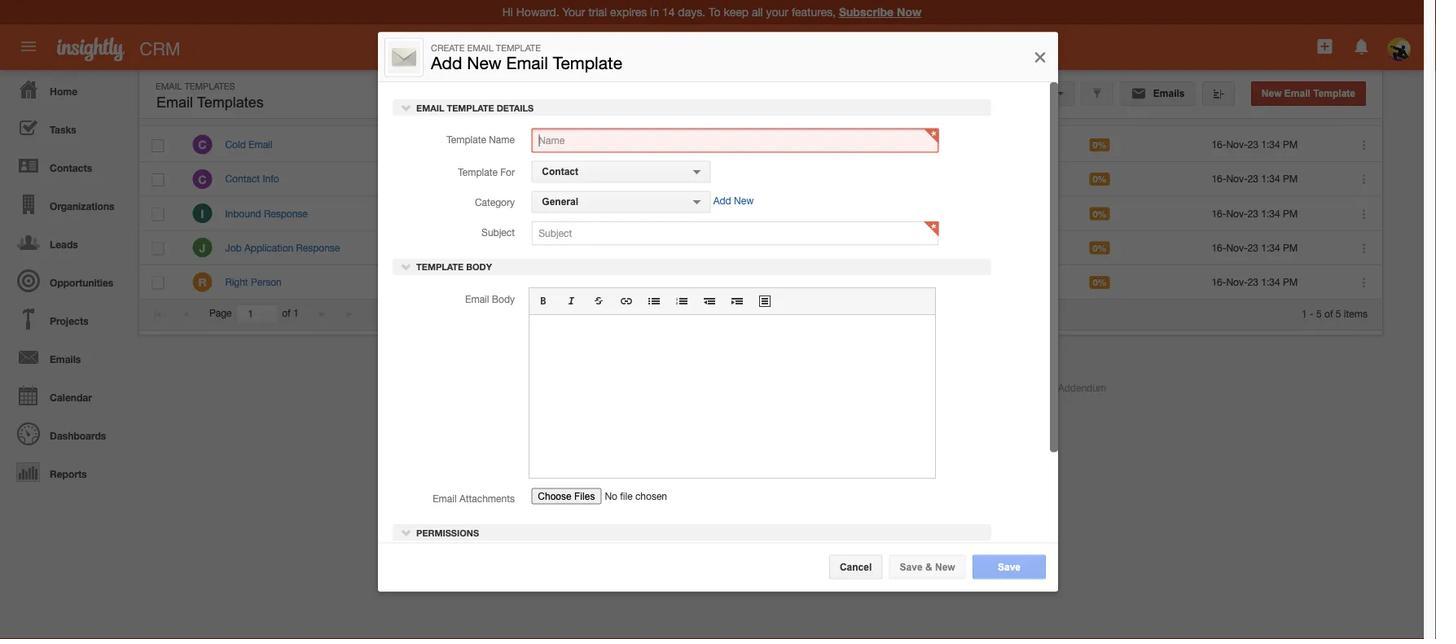 Task type: locate. For each thing, give the bounding box(es) containing it.
policy
[[942, 382, 968, 394]]

1 1:34 from the top
[[1262, 139, 1281, 150]]

0 vertical spatial add
[[431, 52, 463, 72]]

chevron down image for permissions
[[401, 527, 412, 539]]

contact inside j row
[[904, 242, 939, 254]]

howard up general button
[[597, 173, 631, 185]]

you inside 'r' "row"
[[431, 277, 447, 288]]

name right time
[[489, 134, 515, 145]]

1 sales cell from the top
[[770, 128, 892, 162]]

0 horizontal spatial 1
[[293, 308, 299, 319]]

nov- inside 'r' "row"
[[1227, 277, 1248, 288]]

brown for do you have time to connect?
[[633, 139, 662, 150]]

2 howard brown link from the top
[[597, 173, 662, 185]]

1
[[293, 308, 299, 319], [1302, 308, 1308, 319]]

howard brown link up the contact "button"
[[597, 139, 662, 150]]

add up the email template details
[[431, 52, 463, 72]]

notifications image
[[1353, 37, 1372, 56]]

to right me
[[491, 277, 500, 288]]

1 vertical spatial templates
[[197, 94, 264, 111]]

for inside c row
[[445, 173, 457, 185]]

thanks for c
[[411, 173, 443, 185]]

of down right person link
[[282, 308, 291, 319]]

c left cold
[[198, 138, 207, 152]]

0% cell for time
[[1077, 128, 1200, 162]]

c up the i link
[[198, 173, 207, 186]]

1 c from the top
[[198, 138, 207, 152]]

1 vertical spatial response
[[296, 242, 340, 254]]

1 left -
[[1302, 308, 1308, 319]]

1:34 inside 'r' "row"
[[1262, 277, 1281, 288]]

general
[[542, 196, 579, 207]]

2 chevron down image from the top
[[401, 527, 412, 539]]

1:34 inside i row
[[1262, 208, 1281, 219]]

thanks inside c row
[[411, 173, 443, 185]]

you for r
[[431, 277, 447, 288]]

1 vertical spatial name
[[489, 134, 515, 145]]

howard for thanks for connecting
[[597, 173, 631, 185]]

save left &
[[900, 562, 923, 573]]

time
[[468, 139, 487, 150]]

3 0% from the top
[[1093, 209, 1107, 219]]

4 howard from the top
[[597, 242, 631, 254]]

1 vertical spatial c
[[198, 173, 207, 186]]

sales for c
[[785, 140, 809, 150]]

job application response
[[225, 242, 340, 254]]

howard brown inside cell
[[597, 277, 662, 288]]

for left connecting
[[445, 173, 457, 185]]

2 howard from the top
[[597, 173, 631, 185]]

for inside i row
[[445, 208, 457, 219]]

sales cell down hiring
[[770, 266, 892, 300]]

1 vertical spatial you
[[431, 277, 447, 288]]

16-
[[1212, 139, 1227, 150], [1212, 173, 1227, 185], [1212, 208, 1227, 219], [1212, 242, 1227, 254], [1212, 277, 1227, 288]]

5 pm from the top
[[1284, 277, 1299, 288]]

can you point me to the right person?
[[411, 277, 577, 288]]

0 horizontal spatial subject
[[410, 105, 446, 116]]

dashboards
[[50, 430, 106, 442]]

4 1:34 from the top
[[1262, 242, 1281, 254]]

5 0% from the top
[[1093, 277, 1107, 288]]

cell down type
[[892, 162, 1077, 197]]

application
[[529, 288, 936, 479]]

to for c
[[490, 139, 499, 150]]

3 16- from the top
[[1212, 208, 1227, 219]]

howard down the contact "button"
[[597, 208, 631, 219]]

email attachments
[[433, 493, 515, 505]]

5 0% cell from the top
[[1077, 266, 1200, 300]]

to inside 'r' "row"
[[491, 277, 500, 288]]

0 vertical spatial name
[[225, 105, 252, 116]]

1 thanks from the top
[[411, 173, 443, 185]]

to right time
[[490, 139, 499, 150]]

howard down general button
[[597, 242, 631, 254]]

howard brown up the contact "button"
[[597, 139, 662, 150]]

2 pm from the top
[[1284, 173, 1299, 185]]

you inside c row
[[426, 139, 442, 150]]

0 vertical spatial thanks
[[411, 173, 443, 185]]

2 for from the top
[[445, 208, 457, 219]]

1 23 from the top
[[1248, 139, 1259, 150]]

1 contact cell from the top
[[892, 231, 1077, 266]]

email inside row group
[[249, 139, 273, 150]]

0% inside i row
[[1093, 209, 1107, 219]]

new right create in the top left of the page
[[467, 52, 502, 72]]

contact cell
[[892, 231, 1077, 266], [892, 266, 1077, 300]]

category inside add new email template dialog
[[475, 197, 515, 208]]

4 nov- from the top
[[1227, 242, 1248, 254]]

can you point me to the right person? link
[[411, 277, 577, 288]]

to
[[490, 139, 499, 150], [491, 277, 500, 288]]

1 horizontal spatial emails link
[[1121, 82, 1196, 106]]

chevron down image up can
[[401, 261, 412, 273]]

5 23 from the top
[[1248, 277, 1259, 288]]

calendar link
[[4, 377, 130, 415]]

1 vertical spatial for
[[445, 208, 457, 219]]

howard
[[597, 139, 631, 150], [597, 173, 631, 185], [597, 208, 631, 219], [597, 242, 631, 254], [597, 277, 631, 288]]

None file field
[[532, 487, 717, 512]]

1 vertical spatial chevron down image
[[401, 527, 412, 539]]

brown inside cell
[[633, 277, 662, 288]]

1 vertical spatial thanks
[[411, 208, 443, 219]]

0 vertical spatial sales
[[785, 140, 809, 150]]

3 nov- from the top
[[1227, 208, 1248, 219]]

1 horizontal spatial subject
[[482, 227, 515, 238]]

chevron down image for template body
[[401, 261, 412, 273]]

0% inside 'r' "row"
[[1093, 277, 1107, 288]]

howard brown
[[597, 139, 662, 150], [597, 173, 662, 185], [597, 208, 662, 219], [597, 242, 662, 254], [597, 277, 662, 288]]

23 inside 'r' "row"
[[1248, 277, 1259, 288]]

1 sales from the top
[[785, 140, 809, 150]]

None checkbox
[[152, 104, 164, 117], [152, 139, 164, 152], [152, 277, 164, 290], [152, 104, 164, 117], [152, 139, 164, 152], [152, 277, 164, 290]]

sales cell
[[770, 128, 892, 162], [770, 266, 892, 300]]

4 brown from the top
[[633, 242, 662, 254]]

16- inside i row
[[1212, 208, 1227, 219]]

0 vertical spatial sales cell
[[770, 128, 892, 162]]

5 16-nov-23 1:34 pm cell from the top
[[1200, 266, 1342, 300]]

1 horizontal spatial 1
[[1302, 308, 1308, 319]]

1:34
[[1262, 139, 1281, 150], [1262, 173, 1281, 185], [1262, 208, 1281, 219], [1262, 242, 1281, 254], [1262, 277, 1281, 288]]

2 brown from the top
[[633, 173, 662, 185]]

date
[[1251, 105, 1273, 116]]

1 horizontal spatial category
[[781, 105, 824, 116]]

subject up do on the top left
[[410, 105, 446, 116]]

0 vertical spatial c link
[[193, 135, 212, 155]]

16- inside 'r' "row"
[[1212, 277, 1227, 288]]

c row down name text field
[[139, 162, 1383, 197]]

open rate
[[1089, 105, 1138, 116]]

emails inside navigation
[[50, 354, 81, 365]]

5 right -
[[1317, 308, 1323, 319]]

0 vertical spatial to
[[490, 139, 499, 150]]

tasks link
[[4, 108, 130, 147]]

2 thanks from the top
[[411, 208, 443, 219]]

0 horizontal spatial category
[[475, 197, 515, 208]]

1 vertical spatial category
[[475, 197, 515, 208]]

1 howard brown link from the top
[[597, 139, 662, 150]]

response right application
[[296, 242, 340, 254]]

new inside create email template add new email template
[[467, 52, 502, 72]]

23 for me
[[1248, 277, 1259, 288]]

3 pm from the top
[[1284, 208, 1299, 219]]

1 howard from the top
[[597, 139, 631, 150]]

new up 'date'
[[1262, 88, 1282, 99]]

pm inside i row
[[1284, 208, 1299, 219]]

howard brown for thanks for connecting
[[597, 173, 662, 185]]

0 horizontal spatial save
[[900, 562, 923, 573]]

0 horizontal spatial emails link
[[4, 338, 130, 377]]

1 horizontal spatial of
[[1325, 308, 1334, 319]]

open
[[1089, 105, 1114, 116]]

howard brown down general button
[[597, 242, 662, 254]]

response inside i row
[[264, 208, 308, 219]]

1 save from the left
[[900, 562, 923, 573]]

3 howard brown from the top
[[597, 208, 662, 219]]

template for
[[458, 167, 515, 178]]

16-nov-23 1:34 pm
[[1212, 139, 1299, 150], [1212, 173, 1299, 185], [1212, 208, 1299, 219], [1212, 242, 1299, 254], [1212, 277, 1299, 288]]

0 horizontal spatial name
[[225, 105, 252, 116]]

16-nov-23 1:34 pm inside j row
[[1212, 242, 1299, 254]]

1:34 for us.
[[1262, 208, 1281, 219]]

category down connecting
[[475, 197, 515, 208]]

4 16-nov-23 1:34 pm from the top
[[1212, 242, 1299, 254]]

page
[[209, 308, 232, 319]]

0 vertical spatial chevron down image
[[401, 261, 412, 273]]

sales cell down "search this list..." text field
[[770, 128, 892, 162]]

4 pm from the top
[[1284, 242, 1299, 254]]

16-nov-23 1:34 pm inside 'r' "row"
[[1212, 277, 1299, 288]]

thanks inside i row
[[411, 208, 443, 219]]

3 23 from the top
[[1248, 208, 1259, 219]]

created
[[1211, 105, 1248, 116]]

brown inside i row
[[633, 208, 662, 219]]

connect?
[[501, 139, 542, 150]]

0 vertical spatial response
[[264, 208, 308, 219]]

add up subject text box
[[714, 195, 732, 207]]

3 1:34 from the top
[[1262, 208, 1281, 219]]

1 vertical spatial c link
[[193, 169, 212, 189]]

contact info
[[225, 173, 279, 185]]

4 16-nov-23 1:34 pm cell from the top
[[1200, 231, 1342, 266]]

of
[[282, 308, 291, 319], [1325, 308, 1334, 319]]

pm
[[1284, 139, 1299, 150], [1284, 173, 1299, 185], [1284, 208, 1299, 219], [1284, 242, 1299, 254], [1284, 277, 1299, 288]]

cold
[[225, 139, 246, 150]]

5 howard from the top
[[597, 277, 631, 288]]

4 howard brown from the top
[[597, 242, 662, 254]]

0 horizontal spatial emails
[[50, 354, 81, 365]]

5 brown from the top
[[633, 277, 662, 288]]

opportunities link
[[4, 262, 130, 300]]

c row up add new
[[139, 128, 1383, 162]]

nov- inside j row
[[1227, 242, 1248, 254]]

5 1:34 from the top
[[1262, 277, 1281, 288]]

c row
[[139, 128, 1383, 162], [139, 162, 1383, 197]]

sales down hiring
[[785, 277, 809, 288]]

j link
[[193, 238, 212, 258]]

1 for from the top
[[445, 173, 457, 185]]

you right do on the top left
[[426, 139, 442, 150]]

16-nov-23 1:34 pm for us.
[[1212, 208, 1299, 219]]

howard brown link
[[597, 139, 662, 150], [597, 173, 662, 185], [597, 208, 662, 219], [597, 242, 662, 254]]

3 howard from the top
[[597, 208, 631, 219]]

4 23 from the top
[[1248, 242, 1259, 254]]

category
[[781, 105, 824, 116], [475, 197, 515, 208]]

16-nov-23 1:34 pm cell
[[1200, 128, 1342, 162], [1200, 162, 1342, 197], [1200, 197, 1342, 231], [1200, 231, 1342, 266], [1200, 266, 1342, 300]]

email
[[467, 43, 494, 53], [507, 52, 548, 72], [156, 81, 182, 91], [1285, 88, 1311, 99], [156, 94, 193, 111], [417, 103, 445, 113], [249, 139, 273, 150], [465, 293, 489, 305], [433, 493, 457, 505]]

thanks for connecting
[[411, 173, 508, 185]]

brown inside j row
[[633, 242, 662, 254]]

subscribe now
[[839, 5, 922, 19]]

2 save from the left
[[998, 562, 1021, 573]]

2 nov- from the top
[[1227, 173, 1248, 185]]

new
[[467, 52, 502, 72], [1262, 88, 1282, 99], [734, 195, 754, 207], [936, 562, 956, 573]]

save & new button
[[890, 555, 966, 580]]

3 howard brown link from the top
[[597, 208, 662, 219]]

1 16-nov-23 1:34 pm cell from the top
[[1200, 128, 1342, 162]]

Name text field
[[532, 128, 939, 153]]

4 16- from the top
[[1212, 242, 1227, 254]]

0 vertical spatial for
[[445, 173, 457, 185]]

2 howard brown from the top
[[597, 173, 662, 185]]

cell down lead cell
[[892, 197, 1077, 231]]

body up me
[[466, 262, 492, 273]]

3 16-nov-23 1:34 pm cell from the top
[[1200, 197, 1342, 231]]

for left contacting on the top left of page
[[445, 208, 457, 219]]

1 0% from the top
[[1093, 140, 1107, 150]]

2 16-nov-23 1:34 pm from the top
[[1212, 173, 1299, 185]]

2 c link from the top
[[193, 169, 212, 189]]

3 brown from the top
[[633, 208, 662, 219]]

1 nov- from the top
[[1227, 139, 1248, 150]]

thanks down thanks for connecting link
[[411, 208, 443, 219]]

1 horizontal spatial save
[[998, 562, 1021, 573]]

application inside add new email template dialog
[[529, 288, 936, 479]]

2 0% cell from the top
[[1077, 162, 1200, 197]]

1 c link from the top
[[193, 135, 212, 155]]

0 vertical spatial category
[[781, 105, 824, 116]]

howard brown inside i row
[[597, 208, 662, 219]]

None checkbox
[[152, 174, 164, 187], [152, 208, 164, 221], [152, 242, 164, 256], [152, 174, 164, 187], [152, 208, 164, 221], [152, 242, 164, 256]]

save right &
[[998, 562, 1021, 573]]

2 sales cell from the top
[[770, 266, 892, 300]]

howard brown link up general button
[[597, 173, 662, 185]]

have
[[445, 139, 466, 150]]

nov-
[[1227, 139, 1248, 150], [1227, 173, 1248, 185], [1227, 208, 1248, 219], [1227, 242, 1248, 254], [1227, 277, 1248, 288]]

privacy policy link
[[907, 382, 968, 394]]

thanks down do on the top left
[[411, 173, 443, 185]]

chevron down image left permissions
[[401, 527, 412, 539]]

template type
[[903, 105, 970, 116]]

sales for r
[[785, 277, 809, 288]]

0 horizontal spatial of
[[282, 308, 291, 319]]

1 pm from the top
[[1284, 139, 1299, 150]]

1 horizontal spatial 5
[[1337, 308, 1342, 319]]

for
[[445, 173, 457, 185], [445, 208, 457, 219]]

inbound
[[225, 208, 261, 219]]

sales up i row
[[785, 140, 809, 150]]

4 0% from the top
[[1093, 243, 1107, 254]]

0 vertical spatial you
[[426, 139, 442, 150]]

1 down job application response "link"
[[293, 308, 299, 319]]

3 16-nov-23 1:34 pm from the top
[[1212, 208, 1299, 219]]

0% cell
[[1077, 128, 1200, 162], [1077, 162, 1200, 197], [1077, 197, 1200, 231], [1077, 231, 1200, 266], [1077, 266, 1200, 300]]

you
[[426, 139, 442, 150], [431, 277, 447, 288]]

do you have time to connect? link
[[411, 139, 542, 150]]

c link for contact info
[[193, 169, 212, 189]]

save & new
[[900, 562, 956, 573]]

sales
[[785, 140, 809, 150], [785, 277, 809, 288]]

cancel
[[840, 562, 872, 573]]

c link up the i link
[[193, 169, 212, 189]]

1 horizontal spatial add
[[714, 195, 732, 207]]

0 horizontal spatial 5
[[1317, 308, 1323, 319]]

howard up the contact "button"
[[597, 139, 631, 150]]

save inside button
[[900, 562, 923, 573]]

0 horizontal spatial add
[[431, 52, 463, 72]]

2 sales from the top
[[785, 277, 809, 288]]

2 of from the left
[[1325, 308, 1334, 319]]

2 1:34 from the top
[[1262, 173, 1281, 185]]

1 brown from the top
[[633, 139, 662, 150]]

row group
[[139, 128, 1383, 300]]

data
[[984, 382, 1005, 394]]

1 howard brown from the top
[[597, 139, 662, 150]]

1 16- from the top
[[1212, 139, 1227, 150]]

subject inside add new email template dialog
[[482, 227, 515, 238]]

info
[[263, 173, 279, 185]]

save
[[900, 562, 923, 573], [998, 562, 1021, 573]]

data processing addendum link
[[984, 382, 1107, 394]]

save for save
[[998, 562, 1021, 573]]

cell
[[770, 162, 892, 197], [892, 162, 1077, 197], [770, 197, 892, 231], [892, 197, 1077, 231], [398, 231, 584, 266]]

1 16-nov-23 1:34 pm from the top
[[1212, 139, 1299, 150]]

thanks
[[411, 173, 443, 185], [411, 208, 443, 219]]

0%
[[1093, 140, 1107, 150], [1093, 174, 1107, 185], [1093, 209, 1107, 219], [1093, 243, 1107, 254], [1093, 277, 1107, 288]]

1 vertical spatial sales cell
[[770, 266, 892, 300]]

toolbar
[[530, 289, 936, 315]]

0 vertical spatial subject
[[410, 105, 446, 116]]

subject down contacting on the top left of page
[[482, 227, 515, 238]]

howard brown link down general button
[[597, 242, 662, 254]]

2 c from the top
[[198, 173, 207, 186]]

c
[[198, 138, 207, 152], [198, 173, 207, 186]]

23
[[1248, 139, 1259, 150], [1248, 173, 1259, 185], [1248, 208, 1259, 219], [1248, 242, 1259, 254], [1248, 277, 1259, 288]]

you right can
[[431, 277, 447, 288]]

howard brown right person?
[[597, 277, 662, 288]]

howard brown link down the contact "button"
[[597, 208, 662, 219]]

2 contact cell from the top
[[892, 266, 1077, 300]]

contacts
[[50, 162, 92, 174]]

1 vertical spatial body
[[492, 293, 515, 305]]

save for save & new
[[900, 562, 923, 573]]

contact cell for r
[[892, 266, 1077, 300]]

row
[[139, 95, 1382, 126]]

1 chevron down image from the top
[[401, 261, 412, 273]]

0 vertical spatial emails
[[1151, 88, 1185, 99]]

email template details
[[414, 103, 534, 113]]

category up name text field
[[781, 105, 824, 116]]

1 of from the left
[[282, 308, 291, 319]]

of right -
[[1325, 308, 1334, 319]]

0% inside j row
[[1093, 243, 1107, 254]]

16-nov-23 1:34 pm inside i row
[[1212, 208, 1299, 219]]

1 vertical spatial sales
[[785, 277, 809, 288]]

person
[[251, 277, 282, 288]]

body for template body
[[466, 262, 492, 273]]

1 vertical spatial to
[[491, 277, 500, 288]]

sales inside 'r' "row"
[[785, 277, 809, 288]]

new right &
[[936, 562, 956, 573]]

16- inside j row
[[1212, 242, 1227, 254]]

1 vertical spatial subject
[[482, 227, 515, 238]]

0% cell for me
[[1077, 266, 1200, 300]]

all link
[[527, 35, 576, 64]]

5 nov- from the top
[[1227, 277, 1248, 288]]

emails link right open
[[1121, 82, 1196, 106]]

create
[[431, 43, 465, 53]]

5 16- from the top
[[1212, 277, 1227, 288]]

save inside button
[[998, 562, 1021, 573]]

1 0% cell from the top
[[1077, 128, 1200, 162]]

0 vertical spatial body
[[466, 262, 492, 273]]

name up cold
[[225, 105, 252, 116]]

howard brown up general button
[[597, 173, 662, 185]]

0 vertical spatial c
[[198, 138, 207, 152]]

1 vertical spatial emails
[[50, 354, 81, 365]]

none file field inside add new email template dialog
[[532, 487, 717, 512]]

1:34 for me
[[1262, 277, 1281, 288]]

1 horizontal spatial name
[[489, 134, 515, 145]]

5 left items
[[1337, 308, 1342, 319]]

body
[[466, 262, 492, 273], [492, 293, 515, 305]]

response up job application response "link"
[[264, 208, 308, 219]]

navigation
[[0, 70, 130, 491]]

1 - 5 of 5 items
[[1302, 308, 1368, 319]]

nov- inside i row
[[1227, 208, 1248, 219]]

c link left cold
[[193, 135, 212, 155]]

cold email
[[225, 139, 273, 150]]

3 0% cell from the top
[[1077, 197, 1200, 231]]

chevron down image
[[401, 261, 412, 273], [401, 527, 412, 539]]

subscribe now link
[[839, 5, 922, 19]]

close image
[[1033, 47, 1049, 67]]

you for c
[[426, 139, 442, 150]]

emails link down projects
[[4, 338, 130, 377]]

0 vertical spatial emails link
[[1121, 82, 1196, 106]]

howard right person?
[[597, 277, 631, 288]]

contact
[[542, 166, 579, 177], [225, 173, 260, 185], [904, 242, 939, 254], [904, 277, 939, 288]]

5 howard brown from the top
[[597, 277, 662, 288]]

pm inside 'r' "row"
[[1284, 277, 1299, 288]]

home
[[50, 86, 77, 97]]

5 16-nov-23 1:34 pm from the top
[[1212, 277, 1299, 288]]

howard inside i row
[[597, 208, 631, 219]]

howard brown down the contact "button"
[[597, 208, 662, 219]]

response inside j row
[[296, 242, 340, 254]]

subscribe
[[839, 5, 894, 19]]

23 inside i row
[[1248, 208, 1259, 219]]

body down the
[[492, 293, 515, 305]]



Task type: describe. For each thing, give the bounding box(es) containing it.
privacy
[[907, 382, 939, 394]]

right person link
[[225, 277, 290, 288]]

0% for me
[[1093, 277, 1107, 288]]

howard for thanks for contacting us.
[[597, 208, 631, 219]]

2 16- from the top
[[1212, 173, 1227, 185]]

connecting
[[460, 173, 508, 185]]

application
[[245, 242, 294, 254]]

all
[[543, 43, 556, 55]]

1 vertical spatial add
[[714, 195, 732, 207]]

email body
[[465, 293, 515, 305]]

created date
[[1211, 105, 1273, 116]]

blog
[[513, 382, 533, 394]]

16- for time
[[1212, 139, 1227, 150]]

16- for us.
[[1212, 208, 1227, 219]]

howard brown for do you have time to connect?
[[597, 139, 662, 150]]

blog link
[[513, 382, 533, 394]]

2 5 from the left
[[1337, 308, 1342, 319]]

privacy policy
[[907, 382, 968, 394]]

howard inside cell
[[597, 277, 631, 288]]

1:34 for time
[[1262, 139, 1281, 150]]

thanks for contacting us.
[[411, 208, 522, 219]]

add new link
[[714, 195, 754, 207]]

email templates button
[[152, 90, 268, 115]]

inbound response link
[[225, 208, 316, 219]]

23 inside j row
[[1248, 242, 1259, 254]]

right person
[[225, 277, 282, 288]]

general button
[[532, 191, 711, 213]]

details
[[497, 103, 534, 113]]

can
[[411, 277, 429, 288]]

attachments
[[460, 493, 515, 505]]

16-nov-23 1:34 pm cell for us.
[[1200, 197, 1342, 231]]

&
[[926, 562, 933, 573]]

1 c row from the top
[[139, 128, 1383, 162]]

4 howard brown link from the top
[[597, 242, 662, 254]]

j
[[199, 241, 206, 255]]

person?
[[541, 277, 577, 288]]

1:34 inside j row
[[1262, 242, 1281, 254]]

contact info link
[[225, 173, 287, 185]]

category inside 'row'
[[781, 105, 824, 116]]

cell up hiring cell
[[770, 162, 892, 197]]

1 vertical spatial emails link
[[4, 338, 130, 377]]

16-nov-23 1:34 pm cell for time
[[1200, 128, 1342, 162]]

2 1 from the left
[[1302, 308, 1308, 319]]

lead cell
[[892, 128, 1077, 162]]

Subject text field
[[532, 221, 939, 246]]

projects link
[[4, 300, 130, 338]]

add inside create email template add new email template
[[431, 52, 463, 72]]

0% cell for us.
[[1077, 197, 1200, 231]]

howard brown link for thanks for connecting
[[597, 173, 662, 185]]

thanks for connecting link
[[411, 173, 508, 185]]

16-nov-23 1:34 pm for time
[[1212, 139, 1299, 150]]

new email template link
[[1252, 82, 1367, 106]]

pm for time
[[1284, 139, 1299, 150]]

nov- for us.
[[1227, 208, 1248, 219]]

contacts link
[[4, 147, 130, 185]]

23 for time
[[1248, 139, 1259, 150]]

howard brown link for do you have time to connect?
[[597, 139, 662, 150]]

thanks for i
[[411, 208, 443, 219]]

c link for cold email
[[193, 135, 212, 155]]

row group containing c
[[139, 128, 1383, 300]]

projects
[[50, 315, 89, 327]]

leads link
[[4, 223, 130, 262]]

cell up can you point me to the right person? "link"
[[398, 231, 584, 266]]

1 5 from the left
[[1317, 308, 1323, 319]]

i row
[[139, 197, 1383, 231]]

1 1 from the left
[[293, 308, 299, 319]]

cold email link
[[225, 139, 281, 150]]

sales cell for r
[[770, 266, 892, 300]]

2 16-nov-23 1:34 pm cell from the top
[[1200, 162, 1342, 197]]

crm
[[140, 38, 180, 59]]

items
[[1345, 308, 1368, 319]]

new inside button
[[936, 562, 956, 573]]

new up subject text box
[[734, 195, 754, 207]]

contact cell for j
[[892, 231, 1077, 266]]

j row
[[139, 231, 1383, 266]]

c for contact info
[[198, 173, 207, 186]]

2 0% from the top
[[1093, 174, 1107, 185]]

howard brown for thanks for contacting us.
[[597, 208, 662, 219]]

hiring cell
[[770, 231, 892, 266]]

-
[[1311, 308, 1314, 319]]

template body
[[414, 262, 492, 273]]

2 23 from the top
[[1248, 173, 1259, 185]]

now
[[897, 5, 922, 19]]

add new
[[714, 195, 754, 207]]

Search all data.... text field
[[576, 34, 898, 63]]

row containing name
[[139, 95, 1382, 126]]

thanks for contacting us. link
[[411, 208, 522, 219]]

template inside new email template link
[[1314, 88, 1356, 99]]

right
[[519, 277, 539, 288]]

toolbar inside add new email template dialog
[[530, 289, 936, 315]]

job application response link
[[225, 242, 348, 254]]

brown for thanks for contacting us.
[[633, 208, 662, 219]]

right
[[225, 277, 248, 288]]

for
[[501, 167, 515, 178]]

new email template
[[1262, 88, 1356, 99]]

reports
[[50, 469, 87, 480]]

email templates email templates
[[156, 81, 264, 111]]

leads
[[50, 239, 78, 250]]

16-nov-23 1:34 pm cell for me
[[1200, 266, 1342, 300]]

rate
[[1117, 105, 1138, 116]]

16-nov-23 1:34 pm for me
[[1212, 277, 1299, 288]]

create email template add new email template
[[431, 43, 623, 72]]

howard brown link for thanks for contacting us.
[[597, 208, 662, 219]]

data processing addendum
[[984, 382, 1107, 394]]

howard for do you have time to connect?
[[597, 139, 631, 150]]

body for email body
[[492, 293, 515, 305]]

howard inside j row
[[597, 242, 631, 254]]

me
[[475, 277, 488, 288]]

hiring
[[785, 243, 811, 254]]

0% for time
[[1093, 140, 1107, 150]]

1 horizontal spatial emails
[[1151, 88, 1185, 99]]

i
[[201, 207, 204, 220]]

brown for thanks for connecting
[[633, 173, 662, 185]]

r row
[[139, 266, 1383, 300]]

permissions
[[414, 528, 479, 539]]

contact inside 'r' "row"
[[904, 277, 939, 288]]

0 vertical spatial templates
[[185, 81, 235, 91]]

save button
[[973, 555, 1047, 580]]

r
[[198, 276, 207, 289]]

contact button
[[532, 161, 711, 183]]

navigation containing home
[[0, 70, 130, 491]]

calendar
[[50, 392, 92, 403]]

16- for me
[[1212, 277, 1227, 288]]

23 for us.
[[1248, 208, 1259, 219]]

Search this list... text field
[[798, 82, 981, 106]]

opportunities
[[50, 277, 114, 289]]

inbound response
[[225, 208, 308, 219]]

home link
[[4, 70, 130, 108]]

tasks
[[50, 124, 76, 135]]

sales cell for c
[[770, 128, 892, 162]]

nov- for me
[[1227, 277, 1248, 288]]

chevron down image
[[401, 102, 412, 113]]

for for c
[[445, 173, 457, 185]]

add new email template dialog
[[378, 32, 1059, 640]]

pm inside j row
[[1284, 242, 1299, 254]]

organizations
[[50, 200, 115, 212]]

4 0% cell from the top
[[1077, 231, 1200, 266]]

of 1
[[282, 308, 299, 319]]

contact inside "button"
[[542, 166, 579, 177]]

for for i
[[445, 208, 457, 219]]

howard brown inside j row
[[597, 242, 662, 254]]

reports link
[[4, 453, 130, 491]]

r link
[[193, 273, 212, 292]]

name inside add new email template dialog
[[489, 134, 515, 145]]

template name
[[447, 134, 515, 145]]

pm for me
[[1284, 277, 1299, 288]]

lead
[[904, 139, 926, 150]]

2 c row from the top
[[139, 162, 1383, 197]]

processing
[[1007, 382, 1056, 394]]

howard brown cell
[[584, 266, 770, 300]]

cancel button
[[830, 555, 883, 580]]

0% for us.
[[1093, 209, 1107, 219]]

nov- for time
[[1227, 139, 1248, 150]]

to for r
[[491, 277, 500, 288]]

type
[[949, 105, 970, 116]]

c for cold email
[[198, 138, 207, 152]]

dashboards link
[[4, 415, 130, 453]]

organizations link
[[4, 185, 130, 223]]

pm for us.
[[1284, 208, 1299, 219]]

do
[[411, 139, 423, 150]]

do you have time to connect?
[[411, 139, 542, 150]]

cell up hiring
[[770, 197, 892, 231]]



Task type: vqa. For each thing, say whether or not it's contained in the screenshot.
second university from right
no



